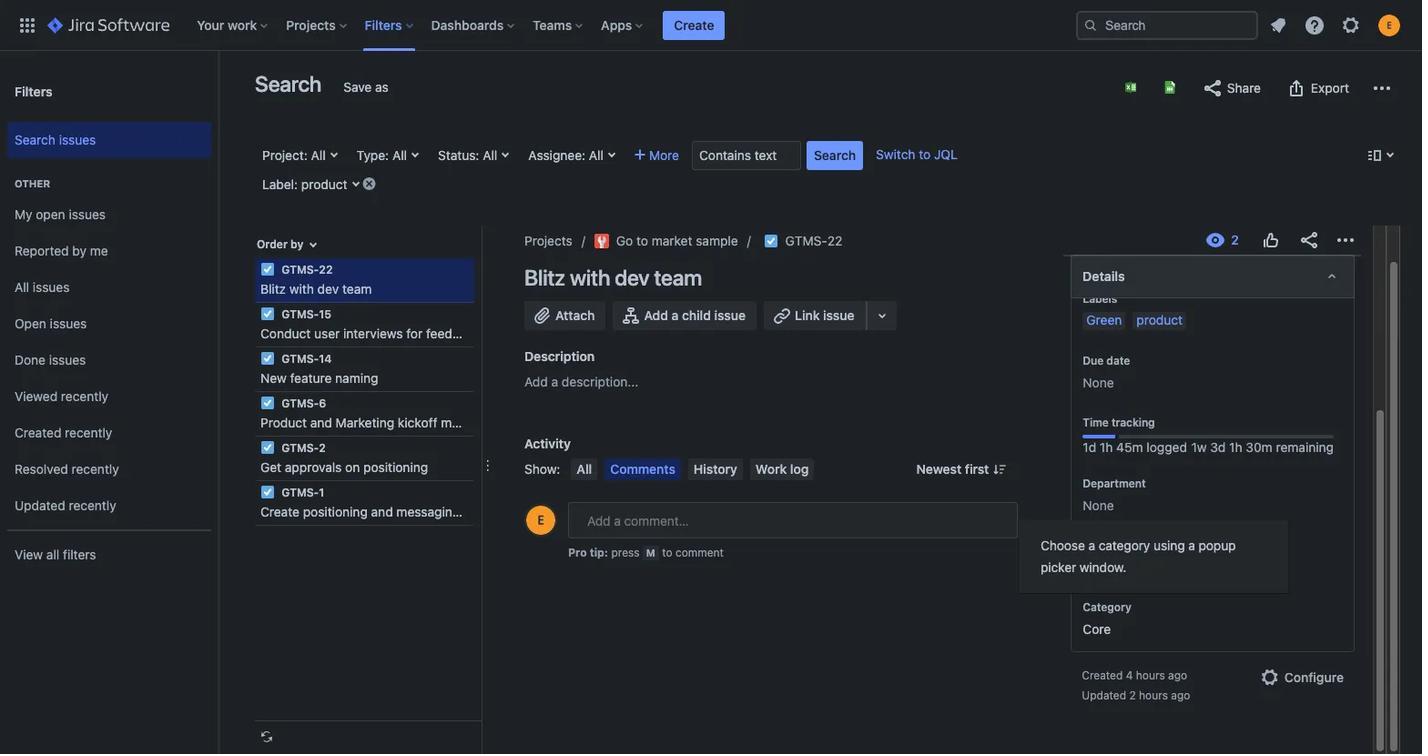 Task type: locate. For each thing, give the bounding box(es) containing it.
create for create
[[674, 17, 714, 32]]

Search issues using keywords text field
[[692, 141, 801, 170]]

1 horizontal spatial blitz
[[524, 265, 565, 290]]

1 horizontal spatial search
[[255, 71, 322, 97]]

dev up 15
[[317, 281, 339, 297]]

task image
[[764, 234, 778, 249], [260, 307, 275, 321], [260, 396, 275, 411]]

15
[[319, 308, 331, 321]]

feature
[[290, 371, 332, 386], [511, 504, 553, 520]]

0 vertical spatial product
[[301, 177, 347, 192]]

task image left gtms-22 link
[[764, 234, 778, 249]]

time
[[1083, 416, 1109, 430]]

window.
[[1080, 560, 1127, 575]]

recently inside "link"
[[65, 425, 112, 440]]

task image up product
[[260, 396, 275, 411]]

to right go
[[636, 233, 648, 249]]

0 vertical spatial search
[[255, 71, 322, 97]]

order by
[[257, 238, 304, 251]]

0 horizontal spatial search
[[15, 132, 55, 147]]

team up conduct user interviews for feedback
[[342, 281, 372, 297]]

updated down resolved
[[15, 498, 65, 513]]

newest first image
[[993, 463, 1007, 477]]

product down the project: all
[[301, 177, 347, 192]]

new feature naming
[[260, 371, 378, 386]]

by inside "link"
[[291, 238, 304, 251]]

feature down 'gtms-14'
[[290, 371, 332, 386]]

view all filters
[[15, 547, 96, 562]]

1 vertical spatial 22
[[319, 263, 333, 277]]

0 vertical spatial filters
[[365, 17, 402, 32]]

2 vertical spatial none
[[1083, 560, 1114, 576]]

projects right the work on the left top of page
[[286, 17, 336, 32]]

search issues group
[[7, 117, 211, 164]]

all
[[311, 147, 326, 163], [392, 147, 407, 163], [483, 147, 497, 163], [589, 147, 604, 163], [15, 279, 29, 295], [577, 462, 592, 477]]

dev down go
[[615, 265, 649, 290]]

open in google sheets image
[[1163, 80, 1177, 95]]

0 vertical spatial create
[[674, 17, 714, 32]]

reported by me
[[15, 243, 108, 258]]

search inside button
[[814, 147, 856, 163]]

product up due date pin to top. only you can see pinned fields. icon
[[1137, 312, 1183, 328]]

0 vertical spatial date
[[1107, 354, 1130, 368]]

all up open
[[15, 279, 29, 295]]

jira software image
[[47, 14, 170, 36], [47, 14, 170, 36]]

0 vertical spatial updated
[[15, 498, 65, 513]]

blitz down projects link
[[524, 265, 565, 290]]

task image up get
[[260, 441, 275, 455]]

projects inside "popup button"
[[286, 17, 336, 32]]

all inside other group
[[15, 279, 29, 295]]

add down 'description'
[[524, 374, 548, 390]]

3 none from the top
[[1083, 560, 1114, 576]]

2 vertical spatial search
[[814, 147, 856, 163]]

to left the jql
[[919, 147, 931, 162]]

details
[[1083, 269, 1125, 284]]

vote options: no one has voted for this issue yet. image
[[1260, 229, 1282, 251]]

history button
[[688, 459, 743, 481]]

me
[[90, 243, 108, 258]]

task image
[[260, 262, 275, 277], [260, 351, 275, 366], [260, 441, 275, 455], [260, 485, 275, 500]]

0 horizontal spatial 1h
[[1100, 440, 1113, 455]]

1 horizontal spatial 1h
[[1229, 440, 1242, 455]]

blitz with dev team down go to market sample icon
[[524, 265, 702, 290]]

updated inside created 4 hours ago updated 2 hours ago
[[1082, 690, 1126, 703]]

1 vertical spatial create
[[260, 504, 300, 520]]

0 horizontal spatial 2
[[319, 442, 326, 455]]

task image for blitz with dev team
[[260, 262, 275, 277]]

dev
[[615, 265, 649, 290], [317, 281, 339, 297]]

create down gtms-1
[[260, 504, 300, 520]]

22
[[827, 233, 843, 249], [319, 263, 333, 277]]

recently up created recently
[[61, 388, 108, 404]]

banner
[[0, 0, 1422, 51]]

0 horizontal spatial filters
[[15, 83, 53, 99]]

task image for product and marketing kickoff meeting
[[260, 396, 275, 411]]

with down go to market sample icon
[[570, 265, 610, 290]]

more button
[[627, 141, 686, 170]]

0 horizontal spatial feature
[[290, 371, 332, 386]]

Search field
[[1076, 10, 1258, 40]]

all issues link
[[7, 270, 211, 306]]

22 up 15
[[319, 263, 333, 277]]

a inside button
[[672, 308, 679, 323]]

lowest
[[1116, 251, 1157, 267]]

updated inside 'link'
[[15, 498, 65, 513]]

filters button
[[359, 10, 420, 40]]

1 horizontal spatial by
[[291, 238, 304, 251]]

date for start date none
[[1112, 539, 1135, 553]]

0 horizontal spatial blitz with dev team
[[260, 281, 372, 297]]

gtms- up approvals
[[282, 442, 319, 455]]

issues up open issues
[[33, 279, 70, 295]]

all right status:
[[483, 147, 497, 163]]

0 vertical spatial add
[[644, 308, 668, 323]]

2 issue from the left
[[823, 308, 855, 323]]

1 horizontal spatial and
[[371, 504, 393, 520]]

gtms- up new feature naming
[[282, 352, 319, 366]]

issue right child
[[714, 308, 746, 323]]

1 vertical spatial none
[[1083, 498, 1114, 514]]

team down go to market sample
[[654, 265, 702, 290]]

0 horizontal spatial issue
[[714, 308, 746, 323]]

date left due date pin to top. only you can see pinned fields. icon
[[1107, 354, 1130, 368]]

2 inside created 4 hours ago updated 2 hours ago
[[1129, 690, 1136, 703]]

and left messaging
[[371, 504, 393, 520]]

1 vertical spatial hours
[[1139, 690, 1168, 703]]

issues up viewed recently
[[49, 352, 86, 367]]

ago
[[1168, 670, 1187, 683], [1171, 690, 1190, 703]]

gtms- for product and marketing kickoff meeting
[[282, 397, 319, 411]]

gtms-22 up link
[[785, 233, 843, 249]]

by right order
[[291, 238, 304, 251]]

0 horizontal spatial product
[[301, 177, 347, 192]]

0 vertical spatial hours
[[1136, 670, 1165, 683]]

search inside group
[[15, 132, 55, 147]]

product
[[260, 415, 307, 431]]

issue right link
[[823, 308, 855, 323]]

issues right open
[[50, 316, 87, 331]]

filters up search issues
[[15, 83, 53, 99]]

issues for search issues
[[59, 132, 96, 147]]

menu bar containing all
[[568, 459, 818, 481]]

help image
[[1304, 14, 1326, 36]]

marketing
[[336, 415, 394, 431]]

conduct
[[260, 326, 311, 341]]

project: all
[[262, 147, 326, 163]]

all right show:
[[577, 462, 592, 477]]

1 horizontal spatial created
[[1082, 670, 1123, 683]]

by left 'me'
[[72, 243, 87, 258]]

1 horizontal spatial add
[[644, 308, 668, 323]]

recently for created recently
[[65, 425, 112, 440]]

search up other
[[15, 132, 55, 147]]

task image for get approvals on positioning
[[260, 441, 275, 455]]

projects link
[[524, 230, 573, 252]]

2 horizontal spatial search
[[814, 147, 856, 163]]

30m
[[1246, 440, 1273, 455]]

updated down 4
[[1082, 690, 1126, 703]]

search down projects "popup button"
[[255, 71, 322, 97]]

1 vertical spatial 2
[[1129, 690, 1136, 703]]

0 horizontal spatial 22
[[319, 263, 333, 277]]

recently for viewed recently
[[61, 388, 108, 404]]

1 vertical spatial feature
[[511, 504, 553, 520]]

1 vertical spatial date
[[1112, 539, 1135, 553]]

a for description...
[[551, 374, 558, 390]]

order by link
[[255, 233, 305, 255]]

share link
[[1193, 74, 1270, 103]]

task image up new on the left of the page
[[260, 351, 275, 366]]

projects left go to market sample icon
[[524, 233, 573, 249]]

issues up my open issues
[[59, 132, 96, 147]]

and
[[310, 415, 332, 431], [371, 504, 393, 520]]

comments button
[[605, 459, 681, 481]]

date inside start date none
[[1112, 539, 1135, 553]]

apps
[[601, 17, 632, 32]]

assignee: all
[[528, 147, 604, 163]]

none down due
[[1083, 375, 1114, 391]]

created inside "link"
[[15, 425, 61, 440]]

first
[[965, 462, 989, 477]]

all up label: product
[[311, 147, 326, 163]]

1 horizontal spatial issue
[[823, 308, 855, 323]]

to
[[919, 147, 931, 162], [636, 233, 648, 249], [662, 546, 672, 560]]

4 task image from the top
[[260, 485, 275, 500]]

link issue button
[[764, 301, 867, 331]]

0 vertical spatial 22
[[827, 233, 843, 249]]

blitz up gtms-15
[[260, 281, 286, 297]]

0 horizontal spatial by
[[72, 243, 87, 258]]

created
[[15, 425, 61, 440], [1082, 670, 1123, 683]]

0 vertical spatial and
[[310, 415, 332, 431]]

none
[[1083, 375, 1114, 391], [1083, 498, 1114, 514], [1083, 560, 1114, 576]]

projects for projects link
[[524, 233, 573, 249]]

1 vertical spatial task image
[[260, 307, 275, 321]]

remove criteria image
[[362, 177, 377, 191]]

date right start
[[1112, 539, 1135, 553]]

blitz with dev team up 15
[[260, 281, 372, 297]]

task image down order
[[260, 262, 275, 277]]

create
[[674, 17, 714, 32], [260, 504, 300, 520]]

0 vertical spatial projects
[[286, 17, 336, 32]]

attach button
[[524, 301, 606, 331]]

department none
[[1083, 477, 1146, 514]]

1 vertical spatial projects
[[524, 233, 573, 249]]

1
[[319, 486, 324, 500]]

0 horizontal spatial for
[[406, 326, 423, 341]]

1 horizontal spatial product
[[1137, 312, 1183, 328]]

gtms- down order by
[[282, 263, 319, 277]]

1 horizontal spatial projects
[[524, 233, 573, 249]]

recently down resolved recently 'link'
[[69, 498, 116, 513]]

my open issues link
[[7, 197, 211, 233]]

with up gtms-15
[[289, 281, 314, 297]]

gtms- for conduct user interviews for feedback
[[282, 308, 319, 321]]

all for assignee: all
[[589, 147, 604, 163]]

task image up conduct
[[260, 307, 275, 321]]

task image down get
[[260, 485, 275, 500]]

3d
[[1210, 440, 1226, 455]]

search issues
[[15, 132, 96, 147]]

view all filters link
[[7, 537, 211, 574]]

2 vertical spatial task image
[[260, 396, 275, 411]]

gtms-22 down order by
[[279, 263, 333, 277]]

sidebar navigation image
[[198, 73, 239, 109]]

description...
[[562, 374, 639, 390]]

feature right new
[[511, 504, 553, 520]]

0 horizontal spatial team
[[342, 281, 372, 297]]

2 horizontal spatial to
[[919, 147, 931, 162]]

viewed recently
[[15, 388, 108, 404]]

filters up as
[[365, 17, 402, 32]]

1 horizontal spatial with
[[570, 265, 610, 290]]

1 vertical spatial created
[[1082, 670, 1123, 683]]

by inside other group
[[72, 243, 87, 258]]

get
[[260, 460, 281, 475]]

1h right 3d
[[1229, 440, 1242, 455]]

meeting
[[441, 415, 489, 431]]

profile image of eloisefrancis23 image
[[526, 506, 555, 535]]

label: product
[[262, 177, 347, 192]]

1 horizontal spatial for
[[463, 504, 480, 520]]

new
[[260, 371, 287, 386]]

0 horizontal spatial projects
[[286, 17, 336, 32]]

history
[[694, 462, 737, 477]]

1 vertical spatial updated
[[1082, 690, 1126, 703]]

banner containing your work
[[0, 0, 1422, 51]]

1 horizontal spatial feature
[[511, 504, 553, 520]]

menu bar
[[568, 459, 818, 481]]

3 task image from the top
[[260, 441, 275, 455]]

newest first button
[[906, 459, 1018, 481]]

for left new
[[463, 504, 480, 520]]

a up window.
[[1088, 538, 1095, 554]]

2 task image from the top
[[260, 351, 275, 366]]

to right m
[[662, 546, 672, 560]]

issues inside group
[[59, 132, 96, 147]]

1 horizontal spatial filters
[[365, 17, 402, 32]]

copy link to issue image
[[839, 233, 853, 248]]

none down start
[[1083, 560, 1114, 576]]

0 horizontal spatial gtms-22
[[279, 263, 333, 277]]

1 horizontal spatial 2
[[1129, 690, 1136, 703]]

a left child
[[672, 308, 679, 323]]

open
[[36, 206, 65, 222]]

hours
[[1136, 670, 1165, 683], [1139, 690, 1168, 703]]

0 horizontal spatial created
[[15, 425, 61, 440]]

issues right the open
[[69, 206, 106, 222]]

1h
[[1100, 440, 1113, 455], [1229, 440, 1242, 455]]

1 none from the top
[[1083, 375, 1114, 391]]

2 down 4
[[1129, 690, 1136, 703]]

none down department
[[1083, 498, 1114, 514]]

all right type:
[[392, 147, 407, 163]]

0 vertical spatial created
[[15, 425, 61, 440]]

1 horizontal spatial create
[[674, 17, 714, 32]]

activity
[[524, 436, 571, 452]]

created inside created 4 hours ago updated 2 hours ago
[[1082, 670, 1123, 683]]

gtms- down approvals
[[282, 486, 319, 500]]

sample
[[696, 233, 738, 249]]

gtms- for get approvals on positioning
[[282, 442, 319, 455]]

issue inside button
[[714, 308, 746, 323]]

gtms- up product
[[282, 397, 319, 411]]

0 horizontal spatial add
[[524, 374, 548, 390]]

1 horizontal spatial 22
[[827, 233, 843, 249]]

1 task image from the top
[[260, 262, 275, 277]]

1 vertical spatial add
[[524, 374, 548, 390]]

due date pin to top. only you can see pinned fields. image
[[1134, 354, 1148, 369]]

all right assignee: at top left
[[589, 147, 604, 163]]

a right using
[[1188, 538, 1195, 554]]

gtms- up conduct
[[282, 308, 319, 321]]

issues for done issues
[[49, 352, 86, 367]]

remaining
[[1276, 440, 1334, 455]]

apps button
[[596, 10, 650, 40]]

1h right "1d"
[[1100, 440, 1113, 455]]

0 vertical spatial feature
[[290, 371, 332, 386]]

product and marketing kickoff meeting
[[260, 415, 489, 431]]

1 horizontal spatial blitz with dev team
[[524, 265, 702, 290]]

create inside create button
[[674, 17, 714, 32]]

1 horizontal spatial updated
[[1082, 690, 1126, 703]]

for left 'feedback'
[[406, 326, 423, 341]]

and down 6
[[310, 415, 332, 431]]

link
[[795, 308, 820, 323]]

1 issue from the left
[[714, 308, 746, 323]]

labels
[[1083, 292, 1117, 306]]

0 vertical spatial none
[[1083, 375, 1114, 391]]

projects for projects "popup button"
[[286, 17, 336, 32]]

add left child
[[644, 308, 668, 323]]

projects
[[286, 17, 336, 32], [524, 233, 573, 249]]

green link
[[1083, 312, 1126, 331]]

search for the search button
[[814, 147, 856, 163]]

recently for resolved recently
[[72, 461, 119, 477]]

1 horizontal spatial gtms-22
[[785, 233, 843, 249]]

2 up approvals
[[319, 442, 326, 455]]

messaging
[[396, 504, 460, 520]]

0 horizontal spatial updated
[[15, 498, 65, 513]]

0 vertical spatial to
[[919, 147, 931, 162]]

0 vertical spatial task image
[[764, 234, 778, 249]]

positioning down '1'
[[303, 504, 368, 520]]

add inside add a child issue button
[[644, 308, 668, 323]]

gtms-2
[[279, 442, 326, 455]]

issue inside button
[[823, 308, 855, 323]]

created left 4
[[1082, 670, 1123, 683]]

1 vertical spatial for
[[463, 504, 480, 520]]

my
[[15, 206, 32, 222]]

recently down created recently "link"
[[72, 461, 119, 477]]

save as
[[343, 79, 389, 95]]

created down viewed
[[15, 425, 61, 440]]

kickoff
[[398, 415, 437, 431]]

none inside "department none"
[[1083, 498, 1114, 514]]

create right apps popup button
[[674, 17, 714, 32]]

issues for open issues
[[50, 316, 87, 331]]

1 vertical spatial positioning
[[303, 504, 368, 520]]

22 up the link issue
[[827, 233, 843, 249]]

recently down viewed recently link
[[65, 425, 112, 440]]

1 vertical spatial to
[[636, 233, 648, 249]]

show:
[[524, 462, 560, 477]]

teams button
[[527, 10, 590, 40]]

1 vertical spatial ago
[[1171, 690, 1190, 703]]

search left switch
[[814, 147, 856, 163]]

a down 'description'
[[551, 374, 558, 390]]

0 horizontal spatial to
[[636, 233, 648, 249]]

1 vertical spatial gtms-22
[[279, 263, 333, 277]]

2 none from the top
[[1083, 498, 1114, 514]]

1 vertical spatial search
[[15, 132, 55, 147]]

1 vertical spatial product
[[1137, 312, 1183, 328]]

green
[[1087, 312, 1122, 328]]

your profile and settings image
[[1378, 14, 1400, 36]]

done issues link
[[7, 342, 211, 379]]

1 horizontal spatial to
[[662, 546, 672, 560]]

teams
[[533, 17, 572, 32]]

positioning right on
[[363, 460, 428, 475]]

0 horizontal spatial create
[[260, 504, 300, 520]]



Task type: describe. For each thing, give the bounding box(es) containing it.
labels pin to top. only you can see pinned fields. image
[[1121, 292, 1136, 307]]

0 vertical spatial positioning
[[363, 460, 428, 475]]

conduct user interviews for feedback
[[260, 326, 481, 341]]

add for add a child issue
[[644, 308, 668, 323]]

popup
[[1199, 538, 1236, 554]]

task image for create positioning and messaging for new feature
[[260, 485, 275, 500]]

recently for updated recently
[[69, 498, 116, 513]]

6
[[319, 397, 326, 411]]

share
[[1227, 80, 1261, 96]]

category
[[1083, 601, 1131, 615]]

a for child
[[672, 308, 679, 323]]

using
[[1154, 538, 1185, 554]]

0 horizontal spatial blitz
[[260, 281, 286, 297]]

save
[[343, 79, 372, 95]]

link web pages and more image
[[871, 305, 893, 327]]

gtms-15
[[279, 308, 331, 321]]

issues for all issues
[[33, 279, 70, 295]]

0 horizontal spatial dev
[[317, 281, 339, 297]]

search button
[[807, 141, 863, 170]]

add a description...
[[524, 374, 639, 390]]

by for order
[[291, 238, 304, 251]]

actions image
[[1335, 229, 1357, 251]]

0 vertical spatial for
[[406, 326, 423, 341]]

created for created recently
[[15, 425, 61, 440]]

all for project: all
[[311, 147, 326, 163]]

logged
[[1147, 440, 1187, 455]]

appswitcher icon image
[[16, 14, 38, 36]]

notifications image
[[1267, 14, 1289, 36]]

0 horizontal spatial and
[[310, 415, 332, 431]]

new
[[483, 504, 507, 520]]

task image for new feature naming
[[260, 351, 275, 366]]

go to market sample
[[616, 233, 738, 249]]

1 vertical spatial and
[[371, 504, 393, 520]]

switch to jql link
[[876, 147, 958, 162]]

gtms- left the copy link to issue icon
[[785, 233, 827, 249]]

add a child issue button
[[613, 301, 757, 331]]

created for created 4 hours ago updated 2 hours ago
[[1082, 670, 1123, 683]]

newest first
[[916, 462, 989, 477]]

to for market
[[636, 233, 648, 249]]

filters
[[63, 547, 96, 562]]

open in microsoft excel image
[[1124, 80, 1138, 95]]

user
[[314, 326, 340, 341]]

2 vertical spatial to
[[662, 546, 672, 560]]

resolved
[[15, 461, 68, 477]]

4
[[1126, 670, 1133, 683]]

0 vertical spatial gtms-22
[[785, 233, 843, 249]]

your work
[[197, 17, 257, 32]]

done issues
[[15, 352, 86, 367]]

search for search issues
[[15, 132, 55, 147]]

press
[[611, 546, 640, 560]]

save as button
[[334, 73, 398, 102]]

gtms-1
[[279, 486, 324, 500]]

work log button
[[750, 459, 814, 481]]

go to market sample image
[[594, 234, 609, 249]]

1 1h from the left
[[1100, 440, 1113, 455]]

45m
[[1116, 440, 1143, 455]]

naming
[[335, 371, 378, 386]]

primary element
[[11, 0, 1076, 51]]

work
[[228, 17, 257, 32]]

category
[[1099, 538, 1150, 554]]

gtms- for blitz with dev team
[[282, 263, 319, 277]]

link issue
[[795, 308, 855, 323]]

search image
[[1083, 18, 1098, 32]]

created 4 hours ago updated 2 hours ago
[[1082, 670, 1190, 703]]

0 vertical spatial ago
[[1168, 670, 1187, 683]]

all for status: all
[[483, 147, 497, 163]]

1 horizontal spatial team
[[654, 265, 702, 290]]

export button
[[1277, 74, 1358, 103]]

settings image
[[1340, 14, 1362, 36]]

gtms- for create positioning and messaging for new feature
[[282, 486, 319, 500]]

done
[[15, 352, 46, 367]]

22 inside gtms-22 link
[[827, 233, 843, 249]]

order
[[257, 238, 288, 251]]

time tracking
[[1083, 416, 1155, 430]]

pro
[[568, 546, 587, 560]]

label:
[[262, 177, 298, 192]]

by for reported
[[72, 243, 87, 258]]

updated recently link
[[7, 488, 211, 524]]

a for category
[[1088, 538, 1095, 554]]

interviews
[[343, 326, 403, 341]]

all button
[[571, 459, 597, 481]]

due date
[[1083, 354, 1130, 368]]

1d
[[1083, 440, 1096, 455]]

add for add a description...
[[524, 374, 548, 390]]

status: all
[[438, 147, 497, 163]]

export
[[1311, 80, 1349, 96]]

configure link
[[1248, 664, 1355, 693]]

share image
[[1298, 229, 1320, 251]]

2 1h from the left
[[1229, 440, 1242, 455]]

market
[[652, 233, 692, 249]]

all
[[46, 547, 59, 562]]

resolved recently link
[[7, 452, 211, 488]]

view
[[15, 547, 43, 562]]

pro tip: press m to comment
[[568, 546, 724, 560]]

attach
[[555, 308, 595, 323]]

created recently
[[15, 425, 112, 440]]

filters inside dropdown button
[[365, 17, 402, 32]]

all inside button
[[577, 462, 592, 477]]

assignee:
[[528, 147, 586, 163]]

1 horizontal spatial dev
[[615, 265, 649, 290]]

log
[[790, 462, 809, 477]]

work
[[756, 462, 787, 477]]

choose a category using a popup picker window.
[[1041, 538, 1239, 575]]

none inside start date none
[[1083, 560, 1114, 576]]

details element
[[1071, 255, 1355, 299]]

tracking
[[1112, 416, 1155, 430]]

created recently link
[[7, 415, 211, 452]]

0 horizontal spatial with
[[289, 281, 314, 297]]

category core
[[1083, 601, 1131, 638]]

resolved recently
[[15, 461, 119, 477]]

other group
[[7, 158, 211, 530]]

more
[[649, 147, 679, 163]]

get approvals on positioning
[[260, 460, 428, 475]]

projects button
[[281, 10, 354, 40]]

switch to jql
[[876, 147, 958, 162]]

tip:
[[590, 546, 608, 560]]

time tracking pin to top. only you can see pinned fields. image
[[1159, 416, 1173, 431]]

create for create positioning and messaging for new feature
[[260, 504, 300, 520]]

to for jql
[[919, 147, 931, 162]]

feedback
[[426, 326, 481, 341]]

jql
[[934, 147, 958, 162]]

add a child issue
[[644, 308, 746, 323]]

1 vertical spatial filters
[[15, 83, 53, 99]]

0 vertical spatial 2
[[319, 442, 326, 455]]

1d 1h 45m logged 1w 3d 1h 30m remaining
[[1083, 440, 1334, 455]]

gtms- for new feature naming
[[282, 352, 319, 366]]

task image for conduct user interviews for feedback
[[260, 307, 275, 321]]

1w
[[1191, 440, 1207, 455]]

type: all
[[357, 147, 407, 163]]

all for type: all
[[392, 147, 407, 163]]

date for due date
[[1107, 354, 1130, 368]]

open
[[15, 316, 46, 331]]

gtms-6
[[279, 397, 326, 411]]

Add a comment… field
[[568, 503, 1018, 539]]

m
[[646, 547, 655, 559]]

start date none
[[1083, 539, 1135, 576]]

comments
[[610, 462, 676, 477]]

other
[[15, 178, 50, 189]]



Task type: vqa. For each thing, say whether or not it's contained in the screenshot.
THE "CONCEPTING" dropdown button
no



